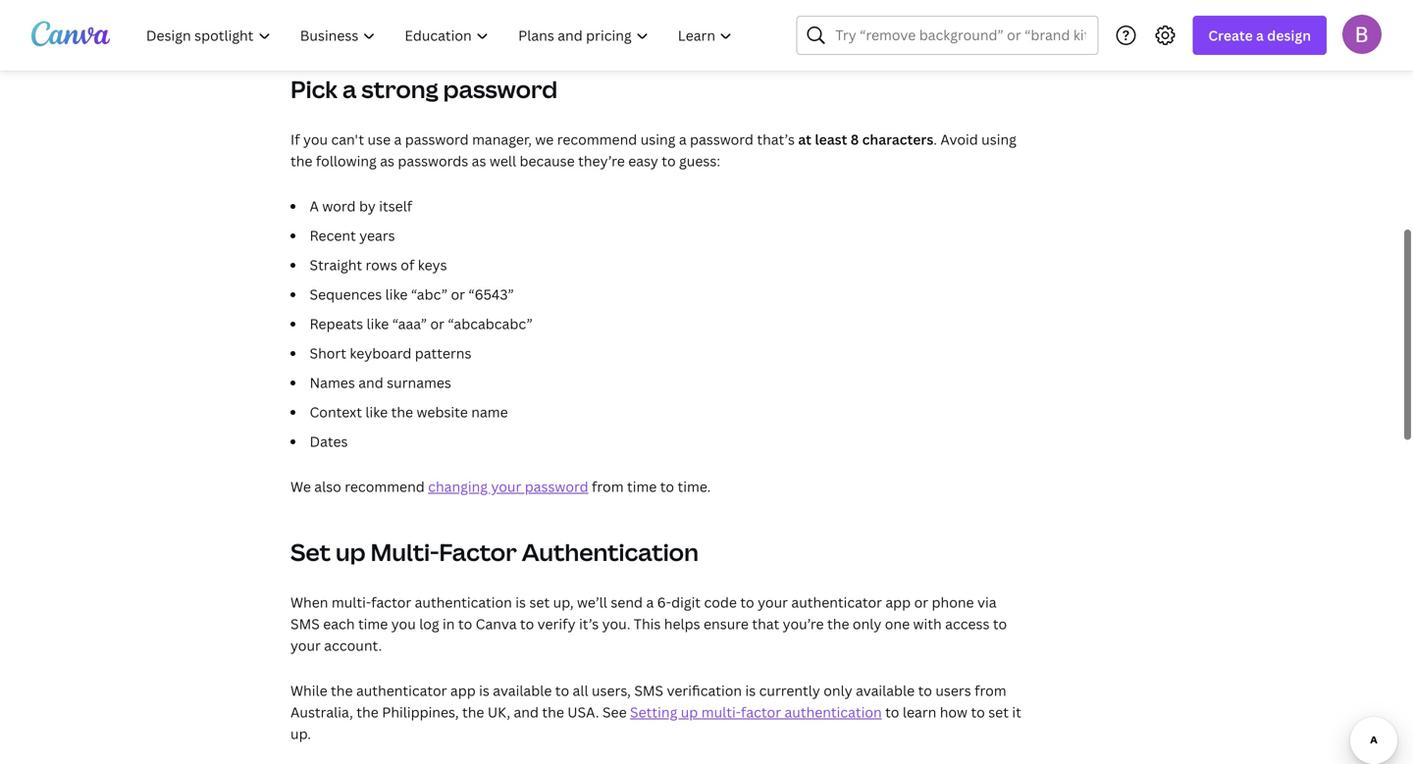 Task type: vqa. For each thing, say whether or not it's contained in the screenshot.
the 'factor' to the left
yes



Task type: locate. For each thing, give the bounding box(es) containing it.
while the authenticator app is available to all users, sms verification is currently only available to users from australia, the philippines, the uk, and the usa. see
[[291, 682, 1007, 722]]

in
[[443, 615, 455, 634]]

only inside the while the authenticator app is available to all users, sms verification is currently only available to users from australia, the philippines, the uk, and the usa. see
[[824, 682, 853, 700]]

you
[[303, 130, 328, 149], [391, 615, 416, 634]]

2 using from the left
[[982, 130, 1017, 149]]

easy
[[628, 152, 658, 170]]

uk,
[[488, 703, 510, 722]]

users
[[936, 682, 971, 700]]

access
[[945, 615, 990, 634]]

sms inside when multi-factor authentication is set up, we'll send a 6-digit code to your authenticator app or phone via sms each time you log in to canva to verify it's you. this helps ensure that you're the only one with access to your account.
[[291, 615, 320, 634]]

0 horizontal spatial set
[[529, 593, 550, 612]]

up down "verification"
[[681, 703, 698, 722]]

0 vertical spatial multi-
[[332, 593, 371, 612]]

0 horizontal spatial available
[[493, 682, 552, 700]]

australia,
[[291, 703, 353, 722]]

0 horizontal spatial authentication
[[415, 593, 512, 612]]

repeats
[[310, 315, 363, 333]]

1 vertical spatial set
[[989, 703, 1009, 722]]

as left well
[[472, 152, 486, 170]]

available up the uk,
[[493, 682, 552, 700]]

1 vertical spatial app
[[450, 682, 476, 700]]

like for the
[[365, 403, 388, 422]]

to left the verify
[[520, 615, 534, 634]]

is up the uk,
[[479, 682, 490, 700]]

the left the uk,
[[462, 703, 484, 722]]

a up the guess:
[[679, 130, 687, 149]]

multi-
[[332, 593, 371, 612], [702, 703, 741, 722]]

repeats like "aaa" or "abcabcabc"
[[310, 315, 533, 333]]

0 vertical spatial only
[[853, 615, 882, 634]]

you left log
[[391, 615, 416, 634]]

1 available from the left
[[493, 682, 552, 700]]

we
[[535, 130, 554, 149]]

1 horizontal spatial up
[[681, 703, 698, 722]]

0 vertical spatial up
[[336, 536, 366, 568]]

set inside when multi-factor authentication is set up, we'll send a 6-digit code to your authenticator app or phone via sms each time you log in to canva to verify it's you. this helps ensure that you're the only one with access to your account.
[[529, 593, 550, 612]]

by
[[359, 197, 376, 215]]

that's
[[757, 130, 795, 149]]

authentication down "currently"
[[785, 703, 882, 722]]

1 horizontal spatial sms
[[634, 682, 664, 700]]

set inside the to learn how to set it up.
[[989, 703, 1009, 722]]

available up learn on the right bottom
[[856, 682, 915, 700]]

pick
[[291, 73, 338, 105]]

itself
[[379, 197, 412, 215]]

0 horizontal spatial or
[[430, 315, 445, 333]]

a left design
[[1256, 26, 1264, 45]]

top level navigation element
[[133, 16, 749, 55]]

1 vertical spatial multi-
[[702, 703, 741, 722]]

is
[[516, 593, 526, 612], [479, 682, 490, 700], [745, 682, 756, 700]]

authenticator up you're
[[792, 593, 882, 612]]

0 vertical spatial and
[[359, 373, 384, 392]]

to right in
[[458, 615, 472, 634]]

from right users
[[975, 682, 1007, 700]]

1 vertical spatial from
[[975, 682, 1007, 700]]

from
[[592, 478, 624, 496], [975, 682, 1007, 700]]

authenticator up "philippines," at bottom left
[[356, 682, 447, 700]]

your
[[491, 478, 522, 496], [758, 593, 788, 612], [291, 637, 321, 655]]

if
[[291, 130, 300, 149]]

1 vertical spatial recommend
[[345, 478, 425, 496]]

using
[[641, 130, 676, 149], [982, 130, 1017, 149]]

the down if
[[291, 152, 313, 170]]

to
[[662, 152, 676, 170], [660, 478, 674, 496], [740, 593, 755, 612], [458, 615, 472, 634], [520, 615, 534, 634], [993, 615, 1007, 634], [555, 682, 569, 700], [918, 682, 932, 700], [885, 703, 900, 722], [971, 703, 985, 722]]

using right the avoid
[[982, 130, 1017, 149]]

create a design button
[[1193, 16, 1327, 55]]

1 horizontal spatial using
[[982, 130, 1017, 149]]

authentication up in
[[415, 593, 512, 612]]

1 horizontal spatial is
[[516, 593, 526, 612]]

1 vertical spatial your
[[758, 593, 788, 612]]

0 horizontal spatial recommend
[[345, 478, 425, 496]]

is inside when multi-factor authentication is set up, we'll send a 6-digit code to your authenticator app or phone via sms each time you log in to canva to verify it's you. this helps ensure that you're the only one with access to your account.
[[516, 593, 526, 612]]

sms down when
[[291, 615, 320, 634]]

and right the uk,
[[514, 703, 539, 722]]

2 horizontal spatial your
[[758, 593, 788, 612]]

app inside the while the authenticator app is available to all users, sms verification is currently only available to users from australia, the philippines, the uk, and the usa. see
[[450, 682, 476, 700]]

0 vertical spatial time
[[627, 478, 657, 496]]

1 vertical spatial and
[[514, 703, 539, 722]]

dates
[[310, 432, 348, 451]]

your right 'changing'
[[491, 478, 522, 496]]

bob builder image
[[1343, 14, 1382, 54]]

password
[[443, 73, 558, 105], [405, 130, 469, 149], [690, 130, 754, 149], [525, 478, 589, 496]]

up right set
[[336, 536, 366, 568]]

up for multi-
[[681, 703, 698, 722]]

from inside the while the authenticator app is available to all users, sms verification is currently only available to users from australia, the philippines, the uk, and the usa. see
[[975, 682, 1007, 700]]

1 horizontal spatial recommend
[[557, 130, 637, 149]]

or up with
[[914, 593, 929, 612]]

only right "currently"
[[824, 682, 853, 700]]

or right "aaa"
[[430, 315, 445, 333]]

0 horizontal spatial your
[[291, 637, 321, 655]]

1 vertical spatial like
[[367, 315, 389, 333]]

1 horizontal spatial authenticator
[[792, 593, 882, 612]]

authentication inside when multi-factor authentication is set up, we'll send a 6-digit code to your authenticator app or phone via sms each time you log in to canva to verify it's you. this helps ensure that you're the only one with access to your account.
[[415, 593, 512, 612]]

2 as from the left
[[472, 152, 486, 170]]

1 horizontal spatial from
[[975, 682, 1007, 700]]

1 horizontal spatial app
[[886, 593, 911, 612]]

0 horizontal spatial sms
[[291, 615, 320, 634]]

a right use
[[394, 130, 402, 149]]

recommend right also
[[345, 478, 425, 496]]

factor
[[439, 536, 517, 568]]

6-
[[657, 593, 671, 612]]

only
[[853, 615, 882, 634], [824, 682, 853, 700]]

0 vertical spatial set
[[529, 593, 550, 612]]

factor down "currently"
[[741, 703, 781, 722]]

2 horizontal spatial is
[[745, 682, 756, 700]]

word
[[322, 197, 356, 215]]

factor down multi-
[[371, 593, 411, 612]]

2 horizontal spatial or
[[914, 593, 929, 612]]

0 horizontal spatial using
[[641, 130, 676, 149]]

set
[[529, 593, 550, 612], [989, 703, 1009, 722]]

to right 'easy'
[[662, 152, 676, 170]]

factor
[[371, 593, 411, 612], [741, 703, 781, 722]]

available
[[493, 682, 552, 700], [856, 682, 915, 700]]

0 vertical spatial from
[[592, 478, 624, 496]]

sequences
[[310, 285, 382, 304]]

your up that
[[758, 593, 788, 612]]

0 horizontal spatial authenticator
[[356, 682, 447, 700]]

is up setting up multi-factor authentication
[[745, 682, 756, 700]]

log
[[419, 615, 439, 634]]

like
[[385, 285, 408, 304], [367, 315, 389, 333], [365, 403, 388, 422]]

you right if
[[303, 130, 328, 149]]

from up authentication
[[592, 478, 624, 496]]

like up the keyboard
[[367, 315, 389, 333]]

users,
[[592, 682, 631, 700]]

app up one
[[886, 593, 911, 612]]

or right "abc"
[[451, 285, 465, 304]]

time.
[[678, 478, 711, 496]]

2 vertical spatial or
[[914, 593, 929, 612]]

like down names and surnames
[[365, 403, 388, 422]]

the left usa.
[[542, 703, 564, 722]]

2 vertical spatial like
[[365, 403, 388, 422]]

that
[[752, 615, 780, 634]]

recent
[[310, 226, 356, 245]]

1 horizontal spatial factor
[[741, 703, 781, 722]]

time up "account."
[[358, 615, 388, 634]]

and down the keyboard
[[359, 373, 384, 392]]

0 vertical spatial authenticator
[[792, 593, 882, 612]]

0 horizontal spatial app
[[450, 682, 476, 700]]

app
[[886, 593, 911, 612], [450, 682, 476, 700]]

1 horizontal spatial or
[[451, 285, 465, 304]]

or for "abc"
[[451, 285, 465, 304]]

the right you're
[[827, 615, 850, 634]]

design
[[1267, 26, 1311, 45]]

app up "philippines," at bottom left
[[450, 682, 476, 700]]

0 horizontal spatial is
[[479, 682, 490, 700]]

recommend
[[557, 130, 637, 149], [345, 478, 425, 496]]

0 horizontal spatial up
[[336, 536, 366, 568]]

is up canva
[[516, 593, 526, 612]]

a
[[1256, 26, 1264, 45], [343, 73, 357, 105], [394, 130, 402, 149], [679, 130, 687, 149], [646, 593, 654, 612]]

is for set
[[516, 593, 526, 612]]

0 vertical spatial sms
[[291, 615, 320, 634]]

0 vertical spatial your
[[491, 478, 522, 496]]

using up 'easy'
[[641, 130, 676, 149]]

also
[[314, 478, 341, 496]]

0 vertical spatial factor
[[371, 593, 411, 612]]

0 horizontal spatial factor
[[371, 593, 411, 612]]

setting up multi-factor authentication link
[[630, 703, 882, 722]]

1 horizontal spatial set
[[989, 703, 1009, 722]]

as down use
[[380, 152, 395, 170]]

via
[[978, 593, 997, 612]]

time left time.
[[627, 478, 657, 496]]

a word by itself
[[310, 197, 412, 215]]

0 horizontal spatial multi-
[[332, 593, 371, 612]]

0 horizontal spatial time
[[358, 615, 388, 634]]

1 vertical spatial you
[[391, 615, 416, 634]]

the right australia,
[[357, 703, 379, 722]]

1 vertical spatial or
[[430, 315, 445, 333]]

your down when
[[291, 637, 321, 655]]

0 vertical spatial app
[[886, 593, 911, 612]]

one
[[885, 615, 910, 634]]

0 vertical spatial or
[[451, 285, 465, 304]]

1 vertical spatial time
[[358, 615, 388, 634]]

multi- up the each
[[332, 593, 371, 612]]

0 vertical spatial like
[[385, 285, 408, 304]]

manager,
[[472, 130, 532, 149]]

1 horizontal spatial as
[[472, 152, 486, 170]]

1 horizontal spatial available
[[856, 682, 915, 700]]

usa.
[[568, 703, 599, 722]]

1 horizontal spatial and
[[514, 703, 539, 722]]

patterns
[[415, 344, 472, 363]]

1 horizontal spatial you
[[391, 615, 416, 634]]

set left up,
[[529, 593, 550, 612]]

we also recommend changing your password from time to time.
[[291, 478, 711, 496]]

the
[[291, 152, 313, 170], [391, 403, 413, 422], [827, 615, 850, 634], [331, 682, 353, 700], [357, 703, 379, 722], [462, 703, 484, 722], [542, 703, 564, 722]]

the up australia,
[[331, 682, 353, 700]]

0 horizontal spatial from
[[592, 478, 624, 496]]

0 vertical spatial authentication
[[415, 593, 512, 612]]

create
[[1209, 26, 1253, 45]]

authenticator inside the while the authenticator app is available to all users, sms verification is currently only available to users from australia, the philippines, the uk, and the usa. see
[[356, 682, 447, 700]]

1 vertical spatial authentication
[[785, 703, 882, 722]]

straight rows of keys
[[310, 256, 447, 274]]

context like the website name
[[310, 403, 508, 422]]

a left 6-
[[646, 593, 654, 612]]

sms up setting at the bottom of the page
[[634, 682, 664, 700]]

multi- down "verification"
[[702, 703, 741, 722]]

1 vertical spatial sms
[[634, 682, 664, 700]]

1 vertical spatial authenticator
[[356, 682, 447, 700]]

1 horizontal spatial time
[[627, 478, 657, 496]]

0 horizontal spatial you
[[303, 130, 328, 149]]

like down of
[[385, 285, 408, 304]]

learn
[[903, 703, 937, 722]]

0 horizontal spatial as
[[380, 152, 395, 170]]

verification
[[667, 682, 742, 700]]

to learn how to set it up.
[[291, 703, 1022, 744]]

how
[[940, 703, 968, 722]]

1 vertical spatial only
[[824, 682, 853, 700]]

factor inside when multi-factor authentication is set up, we'll send a 6-digit code to your authenticator app or phone via sms each time you log in to canva to verify it's you. this helps ensure that you're the only one with access to your account.
[[371, 593, 411, 612]]

following
[[316, 152, 377, 170]]

recommend up they're
[[557, 130, 637, 149]]

1 vertical spatial up
[[681, 703, 698, 722]]

and
[[359, 373, 384, 392], [514, 703, 539, 722]]

set left it
[[989, 703, 1009, 722]]

only left one
[[853, 615, 882, 634]]



Task type: describe. For each thing, give the bounding box(es) containing it.
avoid
[[941, 130, 978, 149]]

1 using from the left
[[641, 130, 676, 149]]

name
[[471, 403, 508, 422]]

strong
[[361, 73, 439, 105]]

at
[[798, 130, 812, 149]]

currently
[[759, 682, 820, 700]]

sequences like "abc" or "6543"
[[310, 285, 514, 304]]

you're
[[783, 615, 824, 634]]

password up passwords
[[405, 130, 469, 149]]

password up the guess:
[[690, 130, 754, 149]]

it
[[1012, 703, 1022, 722]]

1 vertical spatial factor
[[741, 703, 781, 722]]

short keyboard patterns
[[310, 344, 472, 363]]

verify
[[538, 615, 576, 634]]

pick a strong password
[[291, 73, 558, 105]]

. avoid using the following as passwords as well because they're easy to guess:
[[291, 130, 1017, 170]]

create a design
[[1209, 26, 1311, 45]]

we
[[291, 478, 311, 496]]

1 horizontal spatial authentication
[[785, 703, 882, 722]]

2 available from the left
[[856, 682, 915, 700]]

helps
[[664, 615, 700, 634]]

use
[[368, 130, 391, 149]]

password up manager,
[[443, 73, 558, 105]]

or for "aaa"
[[430, 315, 445, 333]]

least
[[815, 130, 848, 149]]

keyboard
[[350, 344, 412, 363]]

up for multi-
[[336, 536, 366, 568]]

we'll
[[577, 593, 607, 612]]

like for "aaa"
[[367, 315, 389, 333]]

0 vertical spatial recommend
[[557, 130, 637, 149]]

they're
[[578, 152, 625, 170]]

to left all
[[555, 682, 569, 700]]

set
[[291, 536, 331, 568]]

to right the code at bottom
[[740, 593, 755, 612]]

1 horizontal spatial your
[[491, 478, 522, 496]]

short
[[310, 344, 346, 363]]

years
[[359, 226, 395, 245]]

0 vertical spatial you
[[303, 130, 328, 149]]

sms inside the while the authenticator app is available to all users, sms verification is currently only available to users from australia, the philippines, the uk, and the usa. see
[[634, 682, 664, 700]]

recent years
[[310, 226, 395, 245]]

1 horizontal spatial multi-
[[702, 703, 741, 722]]

time inside when multi-factor authentication is set up, we'll send a 6-digit code to your authenticator app or phone via sms each time you log in to canva to verify it's you. this helps ensure that you're the only one with access to your account.
[[358, 615, 388, 634]]

using inside . avoid using the following as passwords as well because they're easy to guess:
[[982, 130, 1017, 149]]

the inside when multi-factor authentication is set up, we'll send a 6-digit code to your authenticator app or phone via sms each time you log in to canva to verify it's you. this helps ensure that you're the only one with access to your account.
[[827, 615, 850, 634]]

ensure
[[704, 615, 749, 634]]

guess:
[[679, 152, 720, 170]]

of
[[401, 256, 415, 274]]

names and surnames
[[310, 373, 451, 392]]

a inside dropdown button
[[1256, 26, 1264, 45]]

like for "abc"
[[385, 285, 408, 304]]

all
[[573, 682, 588, 700]]

the inside . avoid using the following as passwords as well because they're easy to guess:
[[291, 152, 313, 170]]

characters
[[862, 130, 934, 149]]

names
[[310, 373, 355, 392]]

code
[[704, 593, 737, 612]]

password up authentication
[[525, 478, 589, 496]]

rows
[[366, 256, 397, 274]]

you.
[[602, 615, 631, 634]]

multi-
[[371, 536, 439, 568]]

8
[[851, 130, 859, 149]]

to right how
[[971, 703, 985, 722]]

digit
[[671, 593, 701, 612]]

.
[[934, 130, 937, 149]]

if you can't use a password manager, we recommend using a password that's at least 8 characters
[[291, 130, 934, 149]]

multi- inside when multi-factor authentication is set up, we'll send a 6-digit code to your authenticator app or phone via sms each time you log in to canva to verify it's you. this helps ensure that you're the only one with access to your account.
[[332, 593, 371, 612]]

authenticator inside when multi-factor authentication is set up, we'll send a 6-digit code to your authenticator app or phone via sms each time you log in to canva to verify it's you. this helps ensure that you're the only one with access to your account.
[[792, 593, 882, 612]]

1 as from the left
[[380, 152, 395, 170]]

or inside when multi-factor authentication is set up, we'll send a 6-digit code to your authenticator app or phone via sms each time you log in to canva to verify it's you. this helps ensure that you're the only one with access to your account.
[[914, 593, 929, 612]]

only inside when multi-factor authentication is set up, we'll send a 6-digit code to your authenticator app or phone via sms each time you log in to canva to verify it's you. this helps ensure that you're the only one with access to your account.
[[853, 615, 882, 634]]

account.
[[324, 637, 382, 655]]

2 vertical spatial your
[[291, 637, 321, 655]]

is for available
[[479, 682, 490, 700]]

straight
[[310, 256, 362, 274]]

a right pick
[[343, 73, 357, 105]]

Try "remove background" or "brand kit" search field
[[836, 17, 1086, 54]]

to left learn on the right bottom
[[885, 703, 900, 722]]

"6543"
[[469, 285, 514, 304]]

it's
[[579, 615, 599, 634]]

website
[[417, 403, 468, 422]]

philippines,
[[382, 703, 459, 722]]

up.
[[291, 725, 311, 744]]

the down surnames
[[391, 403, 413, 422]]

canva
[[476, 615, 517, 634]]

send
[[611, 593, 643, 612]]

a inside when multi-factor authentication is set up, we'll send a 6-digit code to your authenticator app or phone via sms each time you log in to canva to verify it's you. this helps ensure that you're the only one with access to your account.
[[646, 593, 654, 612]]

"aaa"
[[392, 315, 427, 333]]

0 horizontal spatial and
[[359, 373, 384, 392]]

to left time.
[[660, 478, 674, 496]]

to up learn on the right bottom
[[918, 682, 932, 700]]

app inside when multi-factor authentication is set up, we'll send a 6-digit code to your authenticator app or phone via sms each time you log in to canva to verify it's you. this helps ensure that you're the only one with access to your account.
[[886, 593, 911, 612]]

to down 'via'
[[993, 615, 1007, 634]]

passwords
[[398, 152, 468, 170]]

changing
[[428, 478, 488, 496]]

you inside when multi-factor authentication is set up, we'll send a 6-digit code to your authenticator app or phone via sms each time you log in to canva to verify it's you. this helps ensure that you're the only one with access to your account.
[[391, 615, 416, 634]]

a
[[310, 197, 319, 215]]

setting
[[630, 703, 678, 722]]

keys
[[418, 256, 447, 274]]

changing your password link
[[428, 478, 589, 496]]

when
[[291, 593, 328, 612]]

context
[[310, 403, 362, 422]]

well
[[490, 152, 516, 170]]

with
[[913, 615, 942, 634]]

authentication
[[522, 536, 699, 568]]

and inside the while the authenticator app is available to all users, sms verification is currently only available to users from australia, the philippines, the uk, and the usa. see
[[514, 703, 539, 722]]

up,
[[553, 593, 574, 612]]

while
[[291, 682, 327, 700]]

phone
[[932, 593, 974, 612]]

to inside . avoid using the following as passwords as well because they're easy to guess:
[[662, 152, 676, 170]]



